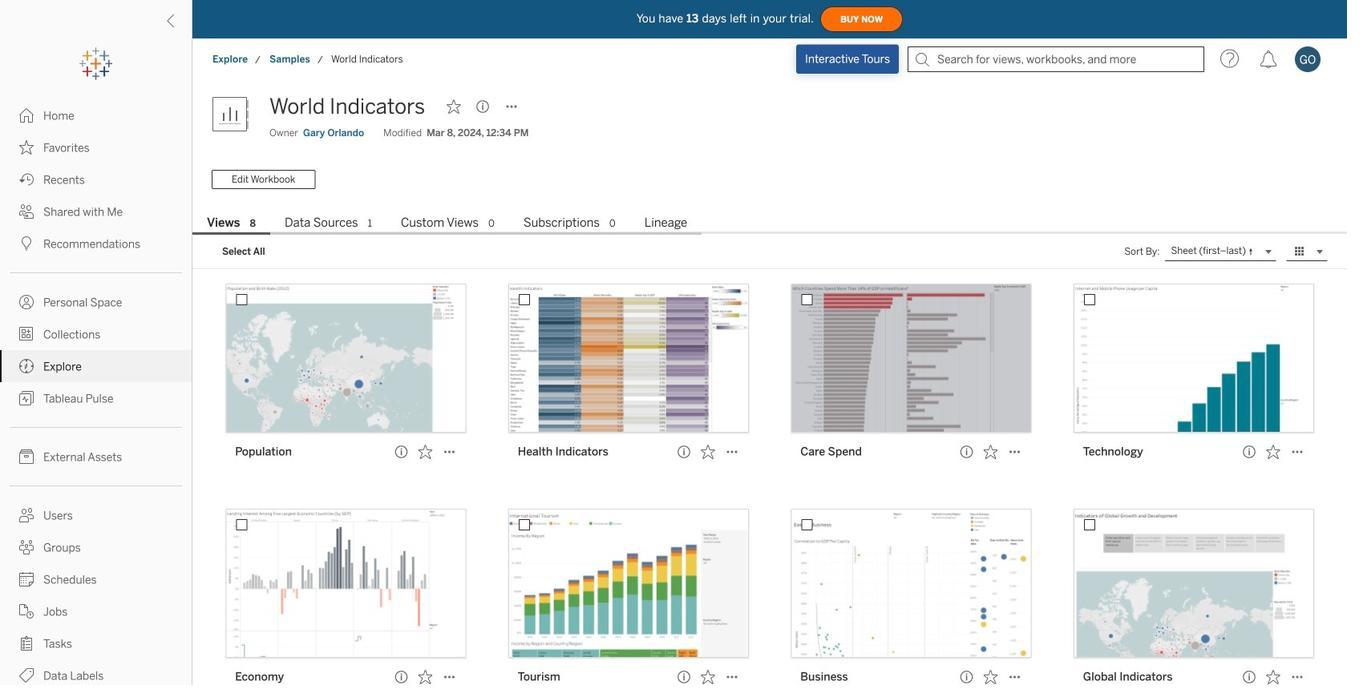 Task type: describe. For each thing, give the bounding box(es) containing it.
navigation panel element
[[0, 48, 192, 686]]

Search for views, workbooks, and more text field
[[908, 47, 1205, 72]]

main navigation. press the up and down arrow keys to access links. element
[[0, 99, 192, 686]]

sub-spaces tab list
[[193, 214, 1348, 235]]



Task type: vqa. For each thing, say whether or not it's contained in the screenshot.
new
no



Task type: locate. For each thing, give the bounding box(es) containing it.
grid view image
[[1293, 245, 1308, 259]]

workbook image
[[212, 91, 260, 139]]

main content
[[193, 80, 1348, 686]]



